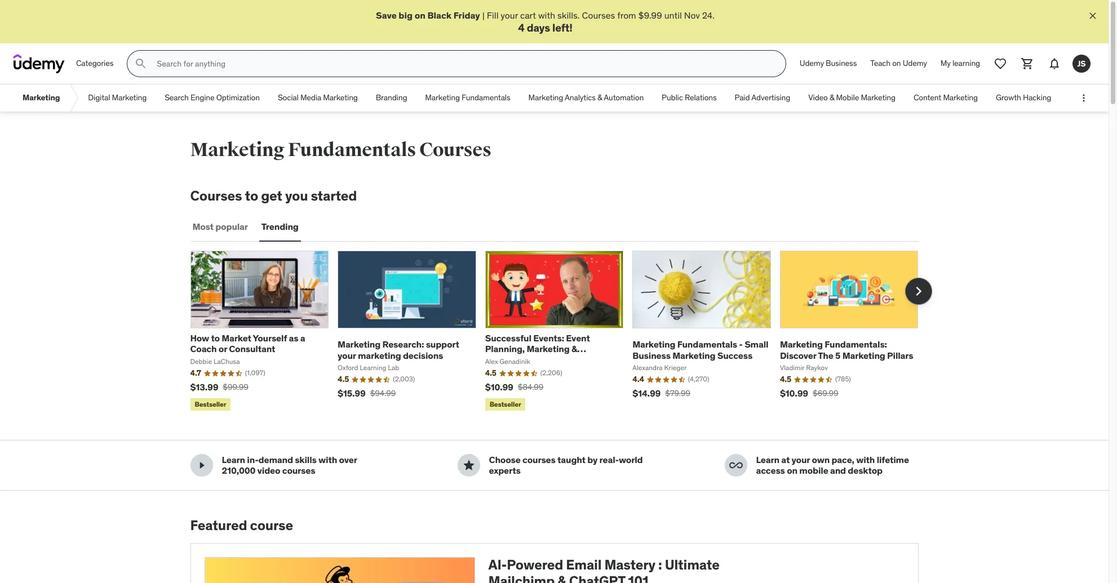 Task type: describe. For each thing, give the bounding box(es) containing it.
successful
[[485, 333, 532, 344]]

udemy business
[[800, 58, 857, 68]]

learn in-demand skills with over 210,000 video courses
[[222, 455, 357, 477]]

friday
[[454, 10, 480, 21]]

support
[[426, 339, 459, 350]]

fundamentals for marketing fundamentals - small business marketing success
[[678, 339, 738, 350]]

black
[[428, 10, 452, 21]]

marketing inside marketing link
[[23, 93, 60, 103]]

started
[[311, 187, 357, 205]]

business inside "link"
[[826, 58, 857, 68]]

content
[[914, 93, 942, 103]]

video
[[257, 465, 280, 477]]

carousel element
[[190, 251, 932, 414]]

learn for learn at your own pace, with lifetime access on mobile and desktop
[[756, 455, 780, 466]]

branding link
[[367, 85, 416, 112]]

marketing inside successful events: event planning, marketing & management
[[527, 344, 570, 355]]

more subcategory menu links image
[[1079, 93, 1090, 104]]

from
[[618, 10, 636, 21]]

over
[[339, 455, 357, 466]]

teach on udemy link
[[864, 50, 934, 77]]

demand
[[259, 455, 293, 466]]

choose
[[489, 455, 521, 466]]

growth
[[996, 93, 1022, 103]]

with inside the learn at your own pace, with lifetime access on mobile and desktop
[[857, 455, 875, 466]]

marketing analytics & automation link
[[520, 85, 653, 112]]

branding
[[376, 93, 407, 103]]

paid advertising link
[[726, 85, 800, 112]]

marketing fundamentals
[[425, 93, 511, 103]]

ai-powered email mastery : ultimate mailchimp & chatgpt 101
[[489, 557, 720, 584]]

digital marketing
[[88, 93, 147, 103]]

until
[[665, 10, 682, 21]]

with inside learn in-demand skills with over 210,000 video courses
[[319, 455, 337, 466]]

left!
[[553, 21, 573, 35]]

successful events: event planning, marketing & management
[[485, 333, 590, 366]]

:
[[659, 557, 662, 574]]

save big on black friday | fill your cart with skills. courses from $9.99 until nov 24. 4 days left!
[[376, 10, 715, 35]]

growth hacking
[[996, 93, 1052, 103]]

fundamentals:
[[825, 339, 888, 350]]

paid advertising
[[735, 93, 791, 103]]

hacking
[[1023, 93, 1052, 103]]

big
[[399, 10, 413, 21]]

real-
[[600, 455, 619, 466]]

most popular
[[193, 221, 248, 233]]

marketing research: support your marketing decisions
[[338, 339, 459, 361]]

my learning
[[941, 58, 981, 68]]

marketing fundamentals - small business marketing success
[[633, 339, 769, 361]]

wishlist image
[[994, 57, 1008, 71]]

& inside successful events: event planning, marketing & management
[[572, 344, 577, 355]]

udemy inside udemy business "link"
[[800, 58, 824, 68]]

1 vertical spatial courses
[[420, 138, 492, 162]]

learn for learn in-demand skills with over 210,000 video courses
[[222, 455, 245, 466]]

public relations link
[[653, 85, 726, 112]]

growth hacking link
[[987, 85, 1061, 112]]

fundamentals for marketing fundamentals
[[462, 93, 511, 103]]

marketing fundamentals - small business marketing success link
[[633, 339, 769, 361]]

own
[[812, 455, 830, 466]]

public
[[662, 93, 683, 103]]

cart
[[520, 10, 536, 21]]

marketing inside the marketing fundamentals 'link'
[[425, 93, 460, 103]]

content marketing
[[914, 93, 978, 103]]

featured course
[[190, 517, 293, 535]]

on inside save big on black friday | fill your cart with skills. courses from $9.99 until nov 24. 4 days left!
[[415, 10, 426, 21]]

to for get
[[245, 187, 258, 205]]

a
[[300, 333, 305, 344]]

relations
[[685, 93, 717, 103]]

planning,
[[485, 344, 525, 355]]

close image
[[1088, 10, 1099, 21]]

medium image for learn in-demand skills with over 210,000 video courses
[[195, 459, 208, 473]]

lifetime
[[877, 455, 909, 466]]

you
[[285, 187, 308, 205]]

101
[[629, 573, 649, 584]]

events:
[[534, 333, 564, 344]]

submit search image
[[134, 57, 148, 71]]

optimization
[[216, 93, 260, 103]]

marketing inside video & mobile marketing link
[[861, 93, 896, 103]]

shopping cart with 0 items image
[[1021, 57, 1035, 71]]

|
[[483, 10, 485, 21]]

udemy image
[[14, 54, 65, 73]]

udemy business link
[[793, 50, 864, 77]]

save
[[376, 10, 397, 21]]

search engine optimization
[[165, 93, 260, 103]]

marketing inside marketing research: support your marketing decisions
[[338, 339, 381, 350]]

your inside the learn at your own pace, with lifetime access on mobile and desktop
[[792, 455, 810, 466]]

marketing inside 'social media marketing' link
[[323, 93, 358, 103]]

marketing inside content marketing link
[[944, 93, 978, 103]]

chatgpt
[[569, 573, 626, 584]]

decisions
[[403, 350, 443, 361]]

0 horizontal spatial courses
[[190, 187, 242, 205]]

public relations
[[662, 93, 717, 103]]

experts
[[489, 465, 521, 477]]

js link
[[1069, 50, 1096, 77]]

learn at your own pace, with lifetime access on mobile and desktop
[[756, 455, 909, 477]]

& right analytics
[[598, 93, 603, 103]]



Task type: vqa. For each thing, say whether or not it's contained in the screenshot.
Save Big On Black Friday | Fill Your Cart With Skills. Courses From $9.99 Until Nov 24. 4 Days Left! in the top of the page
yes



Task type: locate. For each thing, give the bounding box(es) containing it.
1 horizontal spatial on
[[787, 465, 798, 477]]

1 horizontal spatial to
[[245, 187, 258, 205]]

search engine optimization link
[[156, 85, 269, 112]]

courses right video
[[282, 465, 315, 477]]

fundamentals inside 'link'
[[462, 93, 511, 103]]

0 vertical spatial courses
[[582, 10, 615, 21]]

1 horizontal spatial your
[[501, 10, 518, 21]]

24.
[[702, 10, 715, 21]]

0 vertical spatial business
[[826, 58, 857, 68]]

learn
[[222, 455, 245, 466], [756, 455, 780, 466]]

to right "how"
[[211, 333, 220, 344]]

to
[[245, 187, 258, 205], [211, 333, 220, 344]]

1 horizontal spatial with
[[538, 10, 556, 21]]

medium image for learn at your own pace, with lifetime access on mobile and desktop
[[729, 459, 743, 473]]

2 udemy from the left
[[903, 58, 927, 68]]

marketing inside digital marketing link
[[112, 93, 147, 103]]

2 horizontal spatial fundamentals
[[678, 339, 738, 350]]

fundamentals for marketing fundamentals courses
[[288, 138, 416, 162]]

marketing inside marketing analytics & automation link
[[529, 93, 563, 103]]

at
[[782, 455, 790, 466]]

video
[[809, 93, 828, 103]]

fundamentals
[[462, 93, 511, 103], [288, 138, 416, 162], [678, 339, 738, 350]]

0 horizontal spatial udemy
[[800, 58, 824, 68]]

teach
[[871, 58, 891, 68]]

search
[[165, 93, 189, 103]]

2 medium image from the left
[[729, 459, 743, 473]]

yourself
[[253, 333, 287, 344]]

2 horizontal spatial with
[[857, 455, 875, 466]]

most popular button
[[190, 214, 250, 241]]

marketing research: support your marketing decisions link
[[338, 339, 459, 361]]

your right at
[[792, 455, 810, 466]]

4
[[518, 21, 525, 35]]

1 learn from the left
[[222, 455, 245, 466]]

marketing
[[358, 350, 401, 361]]

medium image left access at bottom right
[[729, 459, 743, 473]]

0 vertical spatial on
[[415, 10, 426, 21]]

email
[[566, 557, 602, 574]]

research:
[[383, 339, 424, 350]]

1 horizontal spatial medium image
[[729, 459, 743, 473]]

discover
[[780, 350, 817, 361]]

0 horizontal spatial with
[[319, 455, 337, 466]]

with up days
[[538, 10, 556, 21]]

-
[[739, 339, 743, 350]]

mobile
[[837, 93, 860, 103]]

courses left from
[[582, 10, 615, 21]]

2 learn from the left
[[756, 455, 780, 466]]

0 horizontal spatial on
[[415, 10, 426, 21]]

2 horizontal spatial courses
[[582, 10, 615, 21]]

1 vertical spatial on
[[893, 58, 901, 68]]

event
[[566, 333, 590, 344]]

popular
[[216, 221, 248, 233]]

udemy left the my
[[903, 58, 927, 68]]

2 horizontal spatial on
[[893, 58, 901, 68]]

courses
[[582, 10, 615, 21], [420, 138, 492, 162], [190, 187, 242, 205]]

to left get
[[245, 187, 258, 205]]

courses inside save big on black friday | fill your cart with skills. courses from $9.99 until nov 24. 4 days left!
[[582, 10, 615, 21]]

js
[[1078, 59, 1086, 69]]

successful events: event planning, marketing & management link
[[485, 333, 590, 366]]

courses inside learn in-demand skills with over 210,000 video courses
[[282, 465, 315, 477]]

1 vertical spatial business
[[633, 350, 671, 361]]

0 vertical spatial fundamentals
[[462, 93, 511, 103]]

trending button
[[259, 214, 301, 241]]

& right events: at bottom
[[572, 344, 577, 355]]

mobile
[[800, 465, 829, 477]]

on
[[415, 10, 426, 21], [893, 58, 901, 68], [787, 465, 798, 477]]

1 horizontal spatial courses
[[523, 455, 556, 466]]

ai-
[[489, 557, 507, 574]]

fundamentals left -
[[678, 339, 738, 350]]

with left over
[[319, 455, 337, 466]]

0 horizontal spatial fundamentals
[[288, 138, 416, 162]]

2 vertical spatial your
[[792, 455, 810, 466]]

how to market yourself as a coach or consultant
[[190, 333, 305, 355]]

content marketing link
[[905, 85, 987, 112]]

taught
[[558, 455, 586, 466]]

skills.
[[558, 10, 580, 21]]

consultant
[[229, 344, 275, 355]]

on inside teach on udemy link
[[893, 58, 901, 68]]

0 horizontal spatial courses
[[282, 465, 315, 477]]

paid
[[735, 93, 750, 103]]

desktop
[[848, 465, 883, 477]]

as
[[289, 333, 298, 344]]

my learning link
[[934, 50, 987, 77]]

1 vertical spatial your
[[338, 350, 356, 361]]

arrow pointing to subcategory menu links image
[[69, 85, 79, 112]]

Search for anything text field
[[155, 54, 772, 73]]

skills
[[295, 455, 317, 466]]

learn left at
[[756, 455, 780, 466]]

the
[[818, 350, 834, 361]]

1 vertical spatial fundamentals
[[288, 138, 416, 162]]

management
[[485, 354, 541, 366]]

on right teach
[[893, 58, 901, 68]]

success
[[718, 350, 753, 361]]

access
[[756, 465, 785, 477]]

1 udemy from the left
[[800, 58, 824, 68]]

to inside how to market yourself as a coach or consultant
[[211, 333, 220, 344]]

your inside save big on black friday | fill your cart with skills. courses from $9.99 until nov 24. 4 days left!
[[501, 10, 518, 21]]

1 medium image from the left
[[195, 459, 208, 473]]

your inside marketing research: support your marketing decisions
[[338, 350, 356, 361]]

get
[[261, 187, 282, 205]]

marketing analytics & automation
[[529, 93, 644, 103]]

business inside marketing fundamentals - small business marketing success
[[633, 350, 671, 361]]

on left mobile
[[787, 465, 798, 477]]

next image
[[910, 283, 928, 301]]

most
[[193, 221, 214, 233]]

how to market yourself as a coach or consultant link
[[190, 333, 305, 355]]

udemy up video
[[800, 58, 824, 68]]

& inside ai-powered email mastery : ultimate mailchimp & chatgpt 101
[[558, 573, 567, 584]]

marketing fundamentals courses
[[190, 138, 492, 162]]

advertising
[[752, 93, 791, 103]]

learn inside learn in-demand skills with over 210,000 video courses
[[222, 455, 245, 466]]

courses to get you started
[[190, 187, 357, 205]]

2 vertical spatial courses
[[190, 187, 242, 205]]

1 vertical spatial to
[[211, 333, 220, 344]]

nov
[[684, 10, 700, 21]]

0 horizontal spatial business
[[633, 350, 671, 361]]

1 horizontal spatial courses
[[420, 138, 492, 162]]

or
[[219, 344, 227, 355]]

0 horizontal spatial to
[[211, 333, 220, 344]]

fill
[[487, 10, 499, 21]]

courses inside choose courses taught by real-world experts
[[523, 455, 556, 466]]

2 vertical spatial fundamentals
[[678, 339, 738, 350]]

by
[[588, 455, 598, 466]]

digital marketing link
[[79, 85, 156, 112]]

digital
[[88, 93, 110, 103]]

fundamentals up started
[[288, 138, 416, 162]]

world
[[619, 455, 643, 466]]

0 vertical spatial your
[[501, 10, 518, 21]]

your left marketing
[[338, 350, 356, 361]]

days
[[527, 21, 550, 35]]

your right fill
[[501, 10, 518, 21]]

0 horizontal spatial medium image
[[195, 459, 208, 473]]

with inside save big on black friday | fill your cart with skills. courses from $9.99 until nov 24. 4 days left!
[[538, 10, 556, 21]]

ai-powered email mastery : ultimate mailchimp & chatgpt 101 link
[[190, 544, 919, 584]]

0 horizontal spatial learn
[[222, 455, 245, 466]]

1 horizontal spatial udemy
[[903, 58, 927, 68]]

courses up most popular
[[190, 187, 242, 205]]

1 horizontal spatial fundamentals
[[462, 93, 511, 103]]

to for market
[[211, 333, 220, 344]]

your
[[501, 10, 518, 21], [338, 350, 356, 361], [792, 455, 810, 466]]

choose courses taught by real-world experts
[[489, 455, 643, 477]]

2 vertical spatial on
[[787, 465, 798, 477]]

ultimate
[[665, 557, 720, 574]]

on right big
[[415, 10, 426, 21]]

on inside the learn at your own pace, with lifetime access on mobile and desktop
[[787, 465, 798, 477]]

and
[[831, 465, 846, 477]]

courses left the taught
[[523, 455, 556, 466]]

medium image
[[462, 459, 476, 473]]

course
[[250, 517, 293, 535]]

0 vertical spatial to
[[245, 187, 258, 205]]

& right video
[[830, 93, 835, 103]]

& left chatgpt
[[558, 573, 567, 584]]

social media marketing link
[[269, 85, 367, 112]]

fundamentals inside marketing fundamentals - small business marketing success
[[678, 339, 738, 350]]

mastery
[[605, 557, 656, 574]]

marketing fundamentals link
[[416, 85, 520, 112]]

1 horizontal spatial learn
[[756, 455, 780, 466]]

pillars
[[888, 350, 914, 361]]

powered
[[507, 557, 563, 574]]

learn inside the learn at your own pace, with lifetime access on mobile and desktop
[[756, 455, 780, 466]]

notifications image
[[1048, 57, 1062, 71]]

learn left in-
[[222, 455, 245, 466]]

media
[[300, 93, 321, 103]]

with right pace,
[[857, 455, 875, 466]]

udemy inside teach on udemy link
[[903, 58, 927, 68]]

medium image left 210,000
[[195, 459, 208, 473]]

2 horizontal spatial your
[[792, 455, 810, 466]]

how
[[190, 333, 209, 344]]

fundamentals down search for anything text field
[[462, 93, 511, 103]]

courses down the marketing fundamentals 'link'
[[420, 138, 492, 162]]

0 horizontal spatial your
[[338, 350, 356, 361]]

medium image
[[195, 459, 208, 473], [729, 459, 743, 473]]

1 horizontal spatial business
[[826, 58, 857, 68]]



